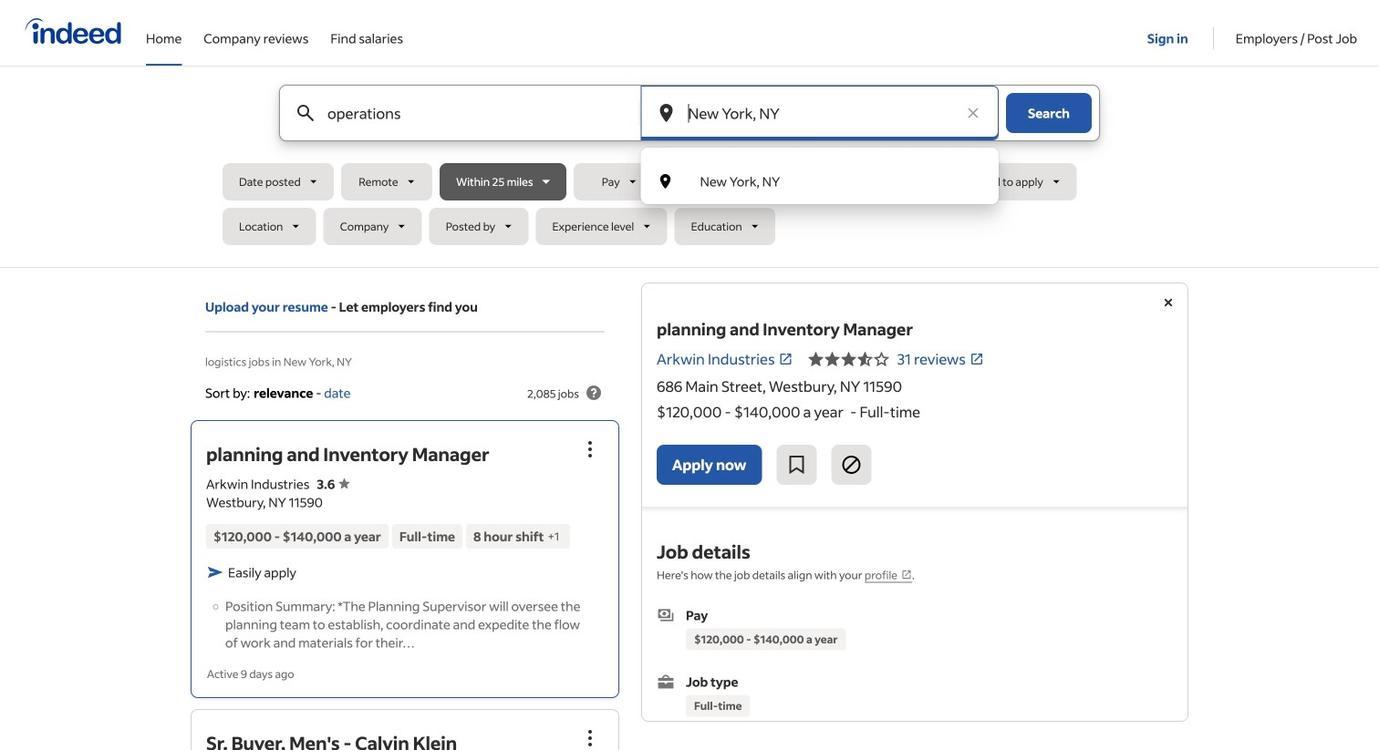 Task type: describe. For each thing, give the bounding box(es) containing it.
job preferences (opens in a new window) image
[[901, 570, 912, 581]]

clear location input image
[[964, 104, 982, 122]]

save this job image
[[786, 454, 808, 476]]

help icon image
[[583, 382, 605, 404]]

search: Job title, keywords, or company text field
[[324, 86, 609, 140]]

close job details image
[[1158, 292, 1179, 314]]

3.6 out of five stars rating image
[[317, 476, 350, 492]]

3.6 out of 5 stars. link to 31 reviews company ratings (opens in a new tab) image
[[969, 352, 984, 367]]



Task type: locate. For each thing, give the bounding box(es) containing it.
Edit location text field
[[685, 86, 955, 140]]

arkwin industries (opens in a new tab) image
[[779, 352, 793, 367]]

job actions for sr. buyer, men's - calvin klein is collapsed image
[[579, 728, 601, 750]]

not interested image
[[840, 454, 862, 476]]

3.6 out of 5 stars image
[[808, 348, 890, 370]]

job actions for planning and inventory manager is collapsed image
[[579, 439, 601, 460]]

None search field
[[223, 85, 1157, 253]]



Task type: vqa. For each thing, say whether or not it's contained in the screenshot.
Arkwin Industries (opens in a new tab) icon
yes



